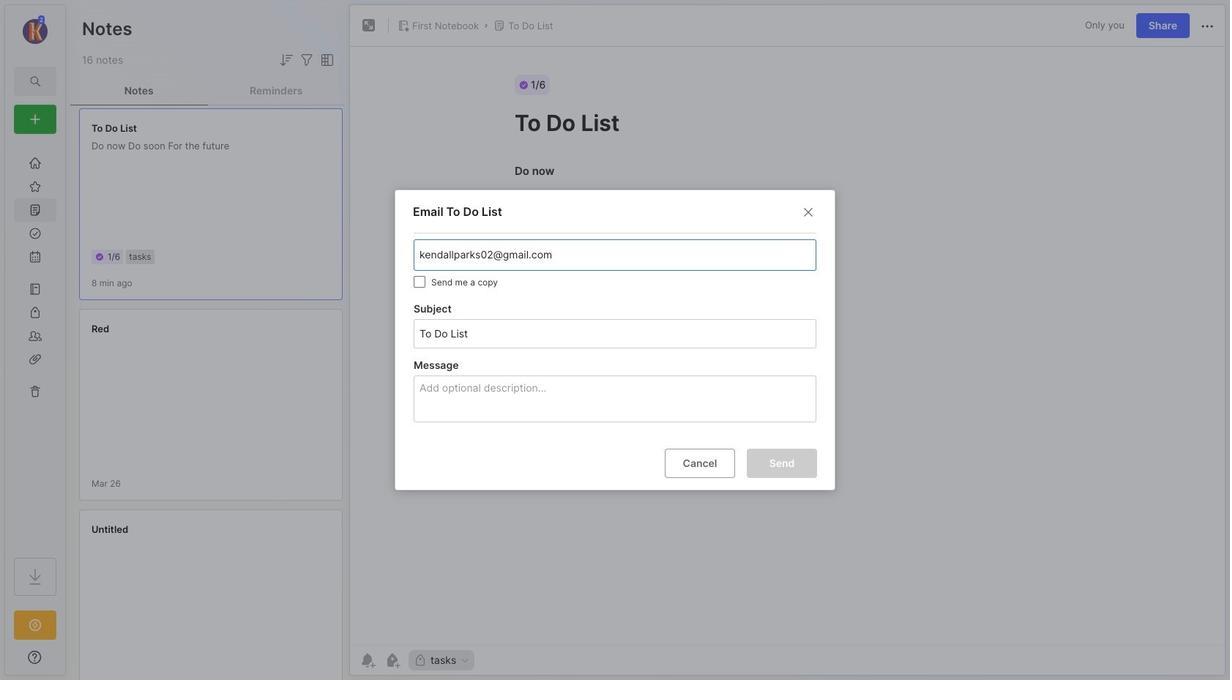 Task type: locate. For each thing, give the bounding box(es) containing it.
tab list
[[70, 76, 345, 105]]

tree inside main element
[[5, 143, 65, 545]]

home image
[[28, 156, 42, 171]]

add a reminder image
[[359, 652, 376, 669]]

Add optional description... text field
[[418, 379, 816, 422]]

upgrade image
[[26, 616, 44, 634]]

tree
[[5, 143, 65, 545]]

edit search image
[[26, 72, 44, 90]]

None checkbox
[[414, 276, 425, 288]]

main element
[[0, 0, 70, 680]]



Task type: describe. For each thing, give the bounding box(es) containing it.
add tag image
[[384, 652, 401, 669]]

close image
[[800, 203, 817, 221]]

note window element
[[349, 4, 1226, 676]]

Add subject... text field
[[418, 320, 810, 348]]

expand note image
[[360, 17, 378, 34]]

Note Editor text field
[[350, 46, 1225, 645]]

Add tag field
[[418, 247, 748, 263]]



Task type: vqa. For each thing, say whether or not it's contained in the screenshot.
Note Editor text box
yes



